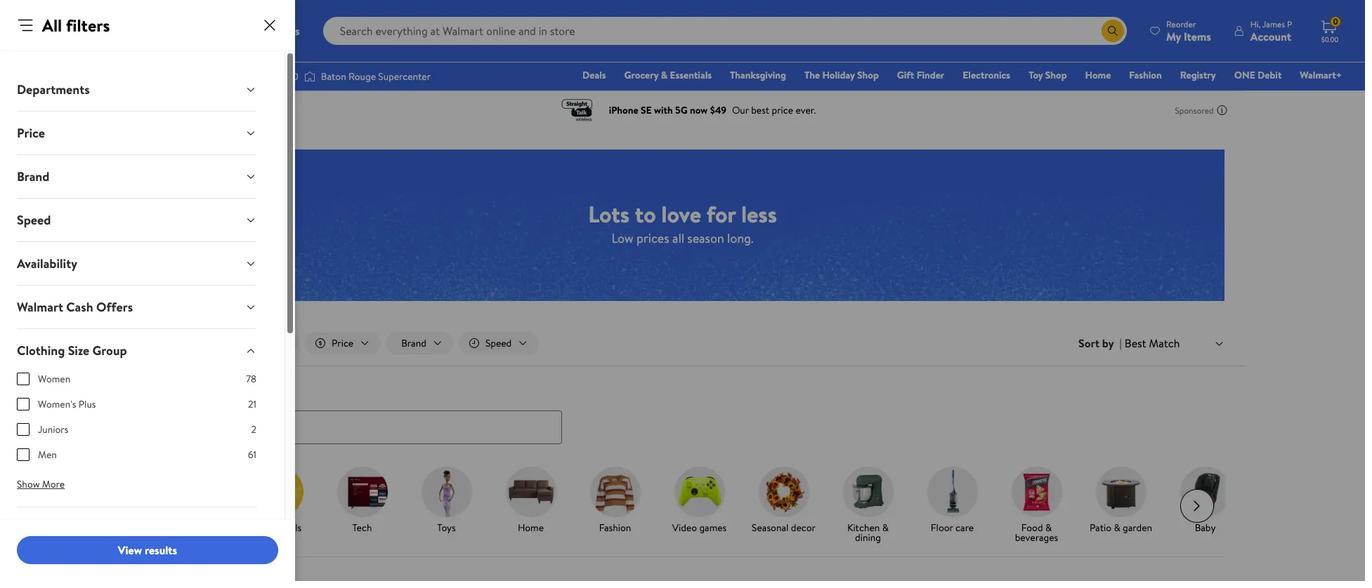 Task type: vqa. For each thing, say whether or not it's contained in the screenshot.
TOYS
yes



Task type: describe. For each thing, give the bounding box(es) containing it.
flash deals image
[[253, 467, 303, 518]]

low
[[612, 229, 634, 247]]

& for dining
[[883, 521, 889, 535]]

in-store button
[[224, 332, 299, 355]]

thanksgiving
[[730, 68, 786, 82]]

grocery & essentials
[[625, 68, 712, 82]]

women's plus
[[38, 398, 96, 412]]

1 horizontal spatial fashion link
[[1123, 67, 1169, 83]]

floorcare image
[[927, 467, 978, 518]]

thanksgiving link
[[724, 67, 793, 83]]

lots to love for less low prices all season long.
[[588, 199, 777, 247]]

women
[[38, 373, 70, 387]]

one debit link
[[1228, 67, 1289, 83]]

holiday
[[823, 68, 855, 82]]

black
[[168, 521, 191, 535]]

men
[[38, 448, 57, 462]]

baby link
[[1169, 467, 1242, 536]]

sort by |
[[1079, 336, 1122, 351]]

kitchen & dining link
[[832, 467, 905, 546]]

patio & garden link
[[1085, 467, 1158, 536]]

women's
[[38, 398, 76, 412]]

color button
[[6, 508, 268, 551]]

Search in deals search field
[[137, 411, 562, 445]]

kitchen and dining image
[[843, 467, 894, 518]]

next slide for chipmodulewithimages list image
[[1180, 490, 1214, 523]]

registry
[[1181, 68, 1216, 82]]

gift
[[897, 68, 915, 82]]

0 horizontal spatial fashion
[[599, 521, 631, 535]]

to
[[635, 199, 656, 229]]

walmart image
[[22, 20, 114, 42]]

sponsored
[[1176, 104, 1214, 116]]

by
[[1103, 336, 1114, 351]]

brand
[[17, 168, 50, 186]]

lots
[[588, 199, 630, 229]]

departments
[[17, 81, 90, 98]]

kitchen
[[848, 521, 880, 535]]

show more button
[[6, 474, 76, 496]]

1 vertical spatial fashion link
[[579, 467, 652, 536]]

home image
[[506, 467, 556, 518]]

walmart+ link
[[1294, 67, 1349, 83]]

Search search field
[[323, 17, 1127, 45]]

walmart cash offers button
[[6, 286, 268, 329]]

electronics link
[[957, 67, 1017, 83]]

& for garden
[[1114, 521, 1121, 535]]

0 horizontal spatial home link
[[494, 467, 568, 536]]

in-store
[[250, 337, 284, 351]]

flash deals
[[254, 521, 302, 535]]

tech image
[[337, 467, 388, 518]]

21
[[248, 398, 257, 412]]

fashion image
[[590, 467, 641, 518]]

walmart cash offers
[[17, 299, 133, 316]]

walmart
[[17, 299, 63, 316]]

1 shop from the left
[[858, 68, 879, 82]]

2 horizontal spatial deals
[[583, 68, 606, 82]]

all filters dialog
[[0, 0, 295, 582]]

availability button
[[6, 242, 268, 285]]

all filters
[[42, 13, 110, 37]]

grocery & essentials link
[[618, 67, 718, 83]]

decor
[[791, 521, 816, 535]]

all
[[42, 13, 62, 37]]

0 vertical spatial home
[[1086, 68, 1111, 82]]

black friday deals image
[[168, 467, 219, 518]]

patio & garden
[[1090, 521, 1153, 535]]

in-
[[250, 337, 262, 351]]

61
[[248, 448, 257, 462]]

toy shop
[[1029, 68, 1067, 82]]

garden
[[1123, 521, 1153, 535]]

juniors
[[38, 423, 68, 437]]

cash
[[66, 299, 93, 316]]

filters
[[66, 13, 110, 37]]

speed
[[17, 212, 51, 229]]

view results button
[[17, 537, 278, 565]]

baby
[[1195, 521, 1216, 535]]

0 vertical spatial fashion
[[1130, 68, 1162, 82]]

registry link
[[1174, 67, 1223, 83]]

long.
[[727, 229, 754, 247]]

dining
[[855, 531, 881, 545]]

clothing size group
[[17, 342, 127, 360]]

flash
[[254, 521, 276, 535]]

1 horizontal spatial deals
[[278, 521, 302, 535]]

black friday deals preview
[[164, 521, 223, 545]]

video games link
[[663, 467, 736, 536]]

brand button
[[6, 155, 268, 198]]



Task type: locate. For each thing, give the bounding box(es) containing it.
0 horizontal spatial fashion link
[[579, 467, 652, 536]]

0 horizontal spatial shop
[[858, 68, 879, 82]]

shop right toy
[[1046, 68, 1067, 82]]

home down home image
[[518, 521, 544, 535]]

price button
[[6, 112, 268, 155]]

deals left 'preview'
[[164, 531, 187, 545]]

close panel image
[[261, 17, 278, 34]]

None checkbox
[[17, 399, 30, 411], [17, 424, 30, 436], [17, 449, 30, 462], [17, 399, 30, 411], [17, 424, 30, 436], [17, 449, 30, 462]]

1 vertical spatial home link
[[494, 467, 568, 536]]

seasonal decor link
[[747, 467, 821, 536]]

results
[[145, 543, 177, 559]]

debit
[[1258, 68, 1282, 82]]

friday
[[193, 521, 219, 535]]

None checkbox
[[17, 373, 30, 386]]

& inside patio & garden link
[[1114, 521, 1121, 535]]

deals inside black friday deals preview
[[164, 531, 187, 545]]

& inside kitchen & dining
[[883, 521, 889, 535]]

seasonal
[[752, 521, 789, 535]]

fashion left registry link
[[1130, 68, 1162, 82]]

& inside grocery & essentials link
[[661, 68, 668, 82]]

tech link
[[326, 467, 399, 536]]

deals right flash
[[278, 521, 302, 535]]

all
[[673, 229, 685, 247]]

for
[[707, 199, 736, 229]]

games
[[700, 521, 727, 535]]

departments button
[[6, 68, 268, 111]]

store
[[262, 337, 284, 351]]

|
[[1120, 336, 1122, 351]]

tech
[[352, 521, 372, 535]]

kitchen & dining
[[848, 521, 889, 545]]

the
[[805, 68, 820, 82]]

seasonal decor image
[[759, 467, 809, 518]]

one
[[1235, 68, 1256, 82]]

shop
[[858, 68, 879, 82], [1046, 68, 1067, 82]]

patio & garden image
[[1096, 467, 1147, 518]]

less
[[741, 199, 777, 229]]

fashion down fashion image
[[599, 521, 631, 535]]

floor
[[931, 521, 954, 535]]

food & beverages link
[[1001, 467, 1074, 546]]

walmart+
[[1301, 68, 1342, 82]]

0 horizontal spatial deals
[[164, 531, 187, 545]]

1 horizontal spatial fashion
[[1130, 68, 1162, 82]]

toy
[[1029, 68, 1043, 82]]

season
[[688, 229, 724, 247]]

None search field
[[121, 384, 1245, 445]]

seasonal decor
[[752, 521, 816, 535]]

grocery
[[625, 68, 659, 82]]

& right grocery at the left of page
[[661, 68, 668, 82]]

shop right holiday
[[858, 68, 879, 82]]

care
[[956, 521, 974, 535]]

baby image
[[1180, 467, 1231, 518]]

& right dining
[[883, 521, 889, 535]]

& right the food
[[1046, 521, 1052, 535]]

show more
[[17, 478, 65, 492]]

food
[[1022, 521, 1043, 535]]

1 vertical spatial fashion
[[599, 521, 631, 535]]

0 vertical spatial fashion link
[[1123, 67, 1169, 83]]

price
[[17, 124, 45, 142]]

offers
[[96, 299, 133, 316]]

& inside food & beverages
[[1046, 521, 1052, 535]]

0
[[1334, 16, 1339, 28]]

floor care
[[931, 521, 974, 535]]

plus
[[79, 398, 96, 412]]

deals left grocery at the left of page
[[583, 68, 606, 82]]

video games
[[672, 521, 727, 535]]

Walmart Site-Wide search field
[[323, 17, 1127, 45]]

food & beverages
[[1015, 521, 1059, 545]]

toys
[[437, 521, 456, 535]]

view results
[[118, 543, 177, 559]]

$0.00
[[1322, 34, 1339, 44]]

size
[[68, 342, 89, 360]]

0 vertical spatial home link
[[1079, 67, 1118, 83]]

1 horizontal spatial home
[[1086, 68, 1111, 82]]

2
[[251, 423, 257, 437]]

sort
[[1079, 336, 1100, 351]]

love
[[662, 199, 701, 229]]

show
[[17, 478, 40, 492]]

& for essentials
[[661, 68, 668, 82]]

gift finder
[[897, 68, 945, 82]]

flash deals link
[[241, 467, 315, 536]]

sort and filter section element
[[121, 321, 1245, 366]]

floor care link
[[916, 467, 989, 536]]

0 $0.00
[[1322, 16, 1339, 44]]

1 horizontal spatial home link
[[1079, 67, 1118, 83]]

lots to love for less. low prices all season long. image
[[140, 149, 1225, 302]]

toys link
[[410, 467, 483, 536]]

none checkbox inside clothing size group group
[[17, 373, 30, 386]]

more
[[42, 478, 65, 492]]

the holiday shop link
[[798, 67, 885, 83]]

toy shop link
[[1023, 67, 1074, 83]]

clothing size group group
[[17, 373, 257, 474]]

0 horizontal spatial home
[[518, 521, 544, 535]]

finder
[[917, 68, 945, 82]]

78
[[246, 373, 257, 387]]

video
[[672, 521, 697, 535]]

& right patio
[[1114, 521, 1121, 535]]

video games image
[[674, 467, 725, 518]]

1 horizontal spatial shop
[[1046, 68, 1067, 82]]

speed button
[[6, 199, 268, 242]]

availability
[[17, 255, 77, 273]]

color
[[17, 521, 47, 538]]

gift finder link
[[891, 67, 951, 83]]

2 shop from the left
[[1046, 68, 1067, 82]]

1 vertical spatial home
[[518, 521, 544, 535]]

black friday deals preview link
[[157, 467, 230, 546]]

beverages
[[1015, 531, 1059, 545]]

patio
[[1090, 521, 1112, 535]]

clothing
[[17, 342, 65, 360]]

home right toy shop link
[[1086, 68, 1111, 82]]

deals link
[[576, 67, 613, 83]]

the holiday shop
[[805, 68, 879, 82]]

electronics
[[963, 68, 1011, 82]]

food & beverages image
[[1012, 467, 1062, 518]]

& for beverages
[[1046, 521, 1052, 535]]

toys image
[[421, 467, 472, 518]]



